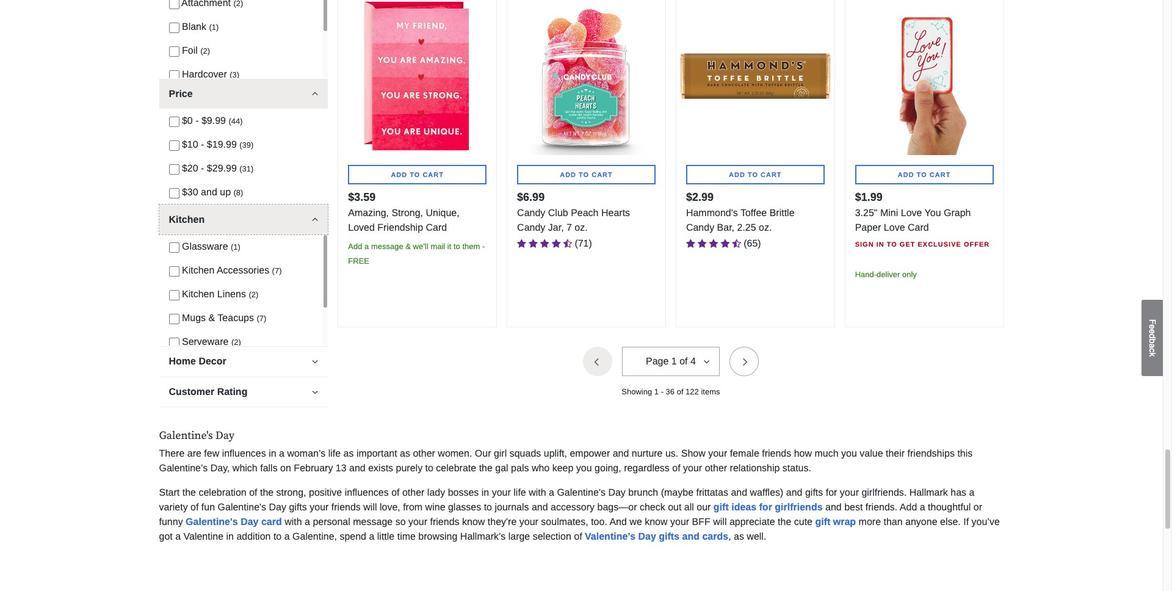 Task type: locate. For each thing, give the bounding box(es) containing it.
region
[[338, 0, 1005, 398]]

angle down image inside home decor tab
[[312, 357, 318, 367]]

as up 13
[[344, 448, 354, 459]]

d
[[1148, 334, 1158, 339]]

0 vertical spatial (2)
[[200, 47, 210, 56]]

oz. right 7
[[575, 222, 588, 233]]

day,
[[211, 463, 230, 473]]

Blank checkbox
[[169, 23, 179, 33]]

get
[[900, 241, 916, 248]]

1 add to cart button from the left
[[348, 165, 487, 185]]

1
[[655, 387, 659, 397]]

status.
[[783, 463, 812, 473]]

add to cart inside $6.99 article
[[560, 171, 613, 178]]

add to cart button inside $3.59 article
[[348, 165, 487, 185]]

life up journals
[[514, 487, 526, 498]]

galentine's up the accessory
[[557, 487, 606, 498]]

cart up the brittle
[[761, 171, 782, 178]]

glassware
[[182, 242, 228, 252]]

0 vertical spatial (7)
[[272, 267, 282, 276]]

start the celebration of the strong, positive influences of other lady bosses in your life with a galentine's day brunch (maybe frittatas and waffles) and gifts for your girlfriends. hallmark has a variety of fun galentine's day gifts your friends will love, from wine glasses to journals and accessory bags—or check out all our
[[159, 487, 975, 512]]

add to cart up peach
[[560, 171, 613, 178]]

2 horizontal spatial as
[[734, 531, 745, 542]]

1 vertical spatial &
[[209, 313, 215, 324]]

0 horizontal spatial know
[[462, 517, 485, 527]]

angle down image for (7)
[[312, 215, 318, 225]]

Glassware checkbox
[[169, 242, 179, 253]]

3 add to cart from the left
[[729, 171, 782, 178]]

(2) inside foil (2)
[[200, 47, 210, 56]]

1 horizontal spatial life
[[514, 487, 526, 498]]

0 horizontal spatial influences
[[222, 448, 266, 459]]

in up falls
[[269, 448, 276, 459]]

0 horizontal spatial gift
[[714, 502, 729, 512]]

value
[[860, 448, 884, 459]]

(maybe
[[661, 487, 694, 498]]

add inside $2.99 article
[[729, 171, 746, 178]]

2 horizontal spatial friends
[[763, 448, 792, 459]]

1 vertical spatial (7)
[[257, 314, 267, 324]]

0 horizontal spatial will
[[364, 502, 377, 512]]

glassware (1)
[[182, 242, 241, 252]]

funny
[[159, 517, 183, 527]]

other up from
[[403, 487, 425, 498]]

0 horizontal spatial (2)
[[200, 47, 210, 56]]

and
[[201, 187, 217, 198], [613, 448, 629, 459], [349, 463, 366, 473], [731, 487, 748, 498], [787, 487, 803, 498], [532, 502, 548, 512], [826, 502, 842, 512], [683, 531, 700, 542]]

2 horizontal spatial (2)
[[249, 291, 259, 300]]

cute
[[795, 517, 813, 527]]

0 vertical spatial for
[[826, 487, 838, 498]]

0 vertical spatial will
[[364, 502, 377, 512]]

as right ,
[[734, 531, 745, 542]]

1 add to cart from the left
[[391, 171, 444, 178]]

section
[[159, 0, 328, 408]]

cart inside $1.99 article
[[930, 171, 951, 178]]

showing 1 - 36 of 122 items
[[622, 387, 721, 397]]

- for $20
[[201, 163, 204, 174]]

2 vertical spatial (2)
[[231, 338, 241, 347]]

0 horizontal spatial (7)
[[257, 314, 267, 324]]

(71)
[[575, 238, 592, 249]]

2 vertical spatial other
[[403, 487, 425, 498]]

article
[[159, 79, 328, 204], [159, 205, 328, 402]]

with down "who"
[[529, 487, 546, 498]]

day inside galentine's day there are few influences in a woman's life as important as other women. our girl squads uplift, empower and nurture us. show your female friends how much you value their friendships this galentine's day, which falls on february 13 and exists purely to celebrate the gal pals who keep you going, regardless of your other relationship status.
[[216, 429, 235, 443]]

appreciate
[[730, 517, 776, 527]]

0 horizontal spatial oz.
[[575, 222, 588, 233]]

all
[[685, 502, 694, 512]]

Hardcover checkbox
[[169, 70, 179, 81]]

2 e from the top
[[1148, 329, 1158, 334]]

to up $3.59 amazing, strong, unique, loved friendship card at left top
[[410, 171, 421, 178]]

to
[[410, 171, 421, 178], [579, 171, 590, 178], [748, 171, 759, 178], [917, 171, 928, 178]]

& right mugs
[[209, 313, 215, 324]]

girlfriends.
[[862, 487, 907, 498]]

2 horizontal spatial gifts
[[806, 487, 824, 498]]

- for $10
[[201, 140, 204, 150]]

candy
[[517, 208, 546, 218], [517, 222, 546, 233], [687, 222, 715, 233]]

1 horizontal spatial as
[[400, 448, 410, 459]]

your up journals
[[492, 487, 511, 498]]

a left little
[[369, 531, 375, 542]]

2 to from the left
[[579, 171, 590, 178]]

3 to from the left
[[748, 171, 759, 178]]

friends up status.
[[763, 448, 792, 459]]

0 vertical spatial other
[[413, 448, 435, 459]]

to up toffee
[[748, 171, 759, 178]]

$3.59
[[348, 191, 376, 203]]

as up purely at the left of page
[[400, 448, 410, 459]]

(1)
[[209, 23, 219, 32], [231, 243, 241, 252]]

other up purely at the left of page
[[413, 448, 435, 459]]

$6.99 article
[[507, 0, 666, 327]]

(31)
[[240, 165, 254, 174]]

add to cart up $1.99 3.25" mini love you graph paper love card
[[898, 171, 951, 178]]

1 vertical spatial influences
[[345, 487, 389, 498]]

0 vertical spatial with
[[529, 487, 546, 498]]

to for $6.99
[[579, 171, 590, 178]]

3 angle down image from the top
[[312, 357, 318, 367]]

0 vertical spatial friends
[[763, 448, 792, 459]]

know up valentine's day gifts and cards link on the bottom
[[645, 517, 668, 527]]

serveware (2)
[[182, 337, 241, 347]]

cart inside $2.99 article
[[761, 171, 782, 178]]

well.
[[747, 531, 767, 542]]

woman's
[[287, 448, 326, 459]]

amazing,
[[348, 208, 389, 218]]

1 vertical spatial gifts
[[289, 502, 307, 512]]

card inside $3.59 amazing, strong, unique, loved friendship card
[[426, 222, 447, 233]]

1 horizontal spatial for
[[826, 487, 838, 498]]

to right the it
[[454, 242, 460, 251]]

2 vertical spatial friends
[[430, 517, 460, 527]]

bff
[[692, 517, 711, 527]]

2 oz. from the left
[[759, 222, 772, 233]]

(7)
[[272, 267, 282, 276], [257, 314, 267, 324]]

you down empower at the bottom of the page
[[577, 463, 592, 473]]

0 vertical spatial kitchen
[[169, 215, 205, 225]]

(1) inside glassware (1)
[[231, 243, 241, 252]]

free
[[348, 257, 370, 266]]

day up bags—or
[[609, 487, 626, 498]]

$10 - $19.99 checkbox
[[169, 140, 179, 151]]

0 horizontal spatial &
[[209, 313, 215, 324]]

a inside button
[[1148, 343, 1158, 348]]

a left the galentine,
[[284, 531, 290, 542]]

2 know from the left
[[645, 517, 668, 527]]

0 vertical spatial angle down image
[[312, 90, 318, 99]]

cart for $6.99
[[592, 171, 613, 178]]

with right card
[[285, 517, 302, 527]]

0 vertical spatial article
[[159, 79, 328, 204]]

brunch
[[629, 487, 659, 498]]

ideas
[[732, 502, 757, 512]]

3 cart from the left
[[761, 171, 782, 178]]

- right $0 on the top left of the page
[[196, 116, 199, 126]]

4 add to cart from the left
[[898, 171, 951, 178]]

decor
[[199, 357, 226, 367]]

0 vertical spatial you
[[842, 448, 858, 459]]

1 to from the left
[[410, 171, 421, 178]]

oz. right 2.25
[[759, 222, 772, 233]]

1 horizontal spatial (1)
[[231, 243, 241, 252]]

kitchen for kitchen linens (2)
[[182, 289, 215, 300]]

candy inside $2.99 hammond's toffee brittle candy bar, 2.25 oz.
[[687, 222, 715, 233]]

sign
[[856, 241, 875, 248]]

your
[[709, 448, 728, 459], [684, 463, 703, 473], [492, 487, 511, 498], [840, 487, 859, 498], [310, 502, 329, 512], [409, 517, 428, 527], [520, 517, 539, 527], [671, 517, 690, 527]]

1 cart from the left
[[423, 171, 444, 178]]

2 vertical spatial gifts
[[659, 531, 680, 542]]

1 vertical spatial (2)
[[249, 291, 259, 300]]

the down our
[[479, 463, 493, 473]]

paper
[[856, 222, 882, 233]]

add to cart button up $1.99 3.25" mini love you graph paper love card
[[856, 165, 994, 185]]

to inside more than anyone else. if you've got a valentine in addition to a galentine, spend a little time browsing hallmark's large selection of
[[274, 531, 282, 542]]

influences up love,
[[345, 487, 389, 498]]

- right them
[[483, 242, 485, 251]]

- right '$20'
[[201, 163, 204, 174]]

to right purely at the left of page
[[426, 463, 434, 473]]

1 vertical spatial angle down image
[[312, 215, 318, 225]]

(8)
[[234, 189, 243, 198]]

cart up hearts
[[592, 171, 613, 178]]

$30 and up checkbox
[[169, 188, 179, 198]]

add to cart for $3.59
[[391, 171, 444, 178]]

0 horizontal spatial as
[[344, 448, 354, 459]]

0 horizontal spatial friends
[[332, 502, 361, 512]]

2 angle down image from the top
[[312, 215, 318, 225]]

1 vertical spatial life
[[514, 487, 526, 498]]

1 card from the left
[[426, 222, 447, 233]]

cart inside $6.99 article
[[592, 171, 613, 178]]

2 add to cart from the left
[[560, 171, 613, 178]]

2 vertical spatial angle down image
[[312, 357, 318, 367]]

1 horizontal spatial gifts
[[659, 531, 680, 542]]

add to cart inside $3.59 article
[[391, 171, 444, 178]]

0 horizontal spatial card
[[426, 222, 447, 233]]

as
[[344, 448, 354, 459], [400, 448, 410, 459], [734, 531, 745, 542]]

add to cart for $1.99
[[898, 171, 951, 178]]

day for valentine's day gifts and cards , as well.
[[639, 531, 657, 542]]

cart inside $3.59 article
[[423, 171, 444, 178]]

a
[[365, 242, 369, 251], [1148, 343, 1158, 348], [279, 448, 285, 459], [549, 487, 555, 498], [970, 487, 975, 498], [920, 502, 926, 512], [305, 517, 310, 527], [175, 531, 181, 542], [284, 531, 290, 542], [369, 531, 375, 542]]

for down waffles)
[[760, 502, 773, 512]]

galentine's day there are few influences in a woman's life as important as other women. our girl squads uplift, empower and nurture us. show your female friends how much you value their friendships this galentine's day, which falls on february 13 and exists purely to celebrate the gal pals who keep you going, regardless of your other relationship status.
[[159, 429, 973, 473]]

add up $3.59 amazing, strong, unique, loved friendship card at left top
[[391, 171, 408, 178]]

valentine's
[[585, 531, 636, 542]]

hand-deliver only
[[856, 270, 917, 279]]

$3.59 amazing, strong, unique, loved friendship card
[[348, 191, 460, 233]]

oz. inside $2.99 hammond's toffee brittle candy bar, 2.25 oz.
[[759, 222, 772, 233]]

(2) inside serveware (2)
[[231, 338, 241, 347]]

2 add to cart button from the left
[[517, 165, 656, 185]]

in down galentine's day card link
[[226, 531, 234, 542]]

a inside add a message & we'll mail it to them - free
[[365, 242, 369, 251]]

will up cards
[[714, 517, 727, 527]]

0 horizontal spatial (1)
[[209, 23, 219, 32]]

add to cart inside $2.99 article
[[729, 171, 782, 178]]

candy club peach hearts candy jar, 7 oz., image
[[508, 0, 666, 155]]

4 to from the left
[[917, 171, 928, 178]]

1 article from the top
[[159, 79, 328, 204]]

1 angle down image from the top
[[312, 90, 318, 99]]

1 horizontal spatial (7)
[[272, 267, 282, 276]]

$0 - $9.99 (44)
[[182, 116, 243, 126]]

add to cart button for $2.99
[[687, 165, 825, 185]]

to down card
[[274, 531, 282, 542]]

0 vertical spatial influences
[[222, 448, 266, 459]]

add inside $1.99 article
[[898, 171, 915, 178]]

1 horizontal spatial oz.
[[759, 222, 772, 233]]

1 vertical spatial (1)
[[231, 243, 241, 252]]

2 cart from the left
[[592, 171, 613, 178]]

& inside kitchen filters element
[[209, 313, 215, 324]]

them
[[463, 242, 480, 251]]

add to cart button up the strong,
[[348, 165, 487, 185]]

card
[[426, 222, 447, 233], [908, 222, 930, 233]]

3.25" mini love you graph paper love card, image
[[846, 0, 1004, 155], [846, 0, 1004, 155]]

1 oz. from the left
[[575, 222, 588, 233]]

1 vertical spatial article
[[159, 205, 328, 402]]

know down glasses at the bottom left of page
[[462, 517, 485, 527]]

to inside $3.59 article
[[410, 171, 421, 178]]

addition
[[237, 531, 271, 542]]

message down the friendship
[[371, 242, 404, 251]]

day up the "few" at the bottom left of the page
[[216, 429, 235, 443]]

other inside start the celebration of the strong, positive influences of other lady bosses in your life with a galentine's day brunch (maybe frittatas and waffles) and gifts for your girlfriends. hallmark has a variety of fun galentine's day gifts your friends will love, from wine glasses to journals and accessory bags—or check out all our
[[403, 487, 425, 498]]

to inside $2.99 article
[[748, 171, 759, 178]]

0 horizontal spatial you
[[577, 463, 592, 473]]

0 vertical spatial message
[[371, 242, 404, 251]]

1 vertical spatial other
[[705, 463, 728, 473]]

and best friends. add a thoughtful or funny
[[159, 502, 983, 527]]

price
[[169, 89, 193, 99]]

add to cart button up toffee
[[687, 165, 825, 185]]

galentine's down fun on the bottom left of page
[[186, 517, 238, 527]]

(1) for blank
[[209, 23, 219, 32]]

the left cute
[[778, 517, 792, 527]]

mail
[[431, 242, 445, 251]]

1 vertical spatial you
[[577, 463, 592, 473]]

of left fun on the bottom left of page
[[191, 502, 199, 512]]

1 horizontal spatial friends
[[430, 517, 460, 527]]

tab list
[[159, 0, 328, 408]]

toffee
[[741, 208, 767, 218]]

personal
[[313, 517, 351, 527]]

kitchen down $30
[[169, 215, 205, 225]]

other up frittatas
[[705, 463, 728, 473]]

kitchen tab
[[159, 205, 328, 235]]

13
[[336, 463, 347, 473]]

$2.99 hammond's toffee brittle candy bar, 2.25 oz.
[[687, 191, 795, 233]]

angle down image
[[312, 388, 318, 397]]

f e e d b a c k
[[1148, 319, 1158, 357]]

angle down image inside price tab
[[312, 90, 318, 99]]

-
[[196, 116, 199, 126], [201, 140, 204, 150], [201, 163, 204, 174], [483, 242, 485, 251], [661, 387, 664, 397]]

(44)
[[229, 117, 243, 126]]

girl
[[494, 448, 507, 459]]

will
[[364, 502, 377, 512], [714, 517, 727, 527]]

2 vertical spatial kitchen
[[182, 289, 215, 300]]

glasses
[[448, 502, 481, 512]]

of down us.
[[673, 463, 681, 473]]

day down we
[[639, 531, 657, 542]]

empower
[[570, 448, 610, 459]]

1 vertical spatial with
[[285, 517, 302, 527]]

and up gift wrap link
[[826, 502, 842, 512]]

add to cart button for $3.59
[[348, 165, 487, 185]]

- right 1
[[661, 387, 664, 397]]

oz.
[[575, 222, 588, 233], [759, 222, 772, 233]]

add to cart up toffee
[[729, 171, 782, 178]]

a up on
[[279, 448, 285, 459]]

to for $3.59
[[410, 171, 421, 178]]

how
[[795, 448, 812, 459]]

1 horizontal spatial (2)
[[231, 338, 241, 347]]

cart up unique, at the top left of the page
[[423, 171, 444, 178]]

hammond's toffee brittle candy bar, 2.25 oz., image
[[677, 0, 835, 155]]

(2)
[[200, 47, 210, 56], [249, 291, 259, 300], [231, 338, 241, 347]]

and left up
[[201, 187, 217, 198]]

to inside $1.99 article
[[917, 171, 928, 178]]

e up b
[[1148, 329, 1158, 334]]

customer
[[169, 387, 215, 397]]

soulmates,
[[541, 517, 589, 527]]

add to cart up the strong,
[[391, 171, 444, 178]]

0 vertical spatial (1)
[[209, 23, 219, 32]]

to up peach
[[579, 171, 590, 178]]

the right start at the bottom left of the page
[[182, 487, 196, 498]]

gift down frittatas
[[714, 502, 729, 512]]

price filters element
[[159, 109, 328, 204]]

1 horizontal spatial with
[[529, 487, 546, 498]]

influences up which
[[222, 448, 266, 459]]

kitchen right kitchen accessories checkbox
[[182, 265, 215, 276]]

add to cart button inside $1.99 article
[[856, 165, 994, 185]]

rating
[[217, 387, 248, 397]]

customer rating tab
[[159, 377, 328, 407]]

e up d
[[1148, 324, 1158, 329]]

(7) right teacups
[[257, 314, 267, 324]]

add to cart inside $1.99 article
[[898, 171, 951, 178]]

add up free
[[348, 242, 363, 251]]

card up sign in to get exclusive offer
[[908, 222, 930, 233]]

0 horizontal spatial for
[[760, 502, 773, 512]]

gifts down the out
[[659, 531, 680, 542]]

&
[[406, 242, 411, 251], [209, 313, 215, 324]]

serveware
[[182, 337, 229, 347]]

$20 - $29.99 checkbox
[[169, 164, 179, 175]]

0 vertical spatial life
[[328, 448, 341, 459]]

1 horizontal spatial gift
[[816, 517, 831, 527]]

angle down image
[[312, 90, 318, 99], [312, 215, 318, 225], [312, 357, 318, 367]]

- inside add a message & we'll mail it to them - free
[[483, 242, 485, 251]]

to inside $6.99 article
[[579, 171, 590, 178]]

(1) inside blank (1)
[[209, 23, 219, 32]]

add to cart for $2.99
[[729, 171, 782, 178]]

will left love,
[[364, 502, 377, 512]]

Kitchen Accessories checkbox
[[169, 266, 179, 277]]

in inside $1.99 article
[[877, 241, 885, 248]]

add for $6.99
[[560, 171, 577, 178]]

kitchen inside "tab"
[[169, 215, 205, 225]]

day up addition
[[241, 517, 259, 527]]

cart for $1.99
[[930, 171, 951, 178]]

going,
[[595, 463, 622, 473]]

1 horizontal spatial &
[[406, 242, 411, 251]]

angle left image
[[594, 355, 599, 368]]

1 vertical spatial gift
[[816, 517, 831, 527]]

of down soulmates,
[[574, 531, 583, 542]]

loved
[[348, 222, 375, 233]]

4 cart from the left
[[930, 171, 951, 178]]

4 add to cart button from the left
[[856, 165, 994, 185]]

1 horizontal spatial influences
[[345, 487, 389, 498]]

to for $2.99
[[748, 171, 759, 178]]

$1.99 article
[[845, 0, 1005, 327]]

friends inside start the celebration of the strong, positive influences of other lady bosses in your life with a galentine's day brunch (maybe frittatas and waffles) and gifts for your girlfriends. hallmark has a variety of fun galentine's day gifts your friends will love, from wine glasses to journals and accessory bags—or check out all our
[[332, 502, 361, 512]]

a up the k
[[1148, 343, 1158, 348]]

0 horizontal spatial life
[[328, 448, 341, 459]]

life up 13
[[328, 448, 341, 459]]

add up $2.99 hammond's toffee brittle candy bar, 2.25 oz.
[[729, 171, 746, 178]]

(2) right foil
[[200, 47, 210, 56]]

for up gift wrap link
[[826, 487, 838, 498]]

kitchen accessories (7)
[[182, 265, 282, 276]]

only
[[903, 270, 917, 279]]

selection
[[533, 531, 572, 542]]

0 vertical spatial gift
[[714, 502, 729, 512]]

(7) right accessories
[[272, 267, 282, 276]]

gift right cute
[[816, 517, 831, 527]]

the inside galentine's day there are few influences in a woman's life as important as other women. our girl squads uplift, empower and nurture us. show your female friends how much you value their friendships this galentine's day, which falls on february 13 and exists purely to celebrate the gal pals who keep you going, regardless of your other relationship status.
[[479, 463, 493, 473]]

mini
[[881, 208, 899, 218]]

2 article from the top
[[159, 205, 328, 402]]

1 horizontal spatial know
[[645, 517, 668, 527]]

0 vertical spatial &
[[406, 242, 411, 251]]

kitchen for kitchen
[[169, 215, 205, 225]]

in
[[877, 241, 885, 248], [269, 448, 276, 459], [482, 487, 489, 498], [226, 531, 234, 542]]

frittatas
[[697, 487, 729, 498]]

message inside add a message & we'll mail it to them - free
[[371, 242, 404, 251]]

gifts up girlfriends
[[806, 487, 824, 498]]

b
[[1148, 339, 1158, 343]]

who
[[532, 463, 550, 473]]

add to cart button inside $2.99 article
[[687, 165, 825, 185]]

friends
[[763, 448, 792, 459], [332, 502, 361, 512], [430, 517, 460, 527]]

if
[[964, 517, 970, 527]]

1 horizontal spatial will
[[714, 517, 727, 527]]

add to cart button inside $6.99 article
[[517, 165, 656, 185]]

1 horizontal spatial card
[[908, 222, 930, 233]]

add up $6.99 candy club peach hearts candy jar, 7 oz.
[[560, 171, 577, 178]]

and up ideas
[[731, 487, 748, 498]]

(2) down teacups
[[231, 338, 241, 347]]

angle down image inside kitchen "tab"
[[312, 215, 318, 225]]

add inside $6.99 article
[[560, 171, 577, 178]]

1 vertical spatial friends
[[332, 502, 361, 512]]

has
[[951, 487, 967, 498]]

1 vertical spatial kitchen
[[182, 265, 215, 276]]

3 add to cart button from the left
[[687, 165, 825, 185]]

or
[[974, 502, 983, 512]]

in inside galentine's day there are few influences in a woman's life as important as other women. our girl squads uplift, empower and nurture us. show your female friends how much you value their friendships this galentine's day, which falls on february 13 and exists purely to celebrate the gal pals who keep you going, regardless of your other relationship status.
[[269, 448, 276, 459]]

add
[[391, 171, 408, 178], [560, 171, 577, 178], [729, 171, 746, 178], [898, 171, 915, 178], [348, 242, 363, 251], [900, 502, 918, 512]]

amazing, strong, unique, loved friendship card, image
[[339, 0, 497, 155], [339, 0, 497, 155]]

love down mini
[[884, 222, 906, 233]]

much
[[815, 448, 839, 459]]

2 card from the left
[[908, 222, 930, 233]]

Serveware checkbox
[[169, 338, 179, 348]]

to inside $1.99 article
[[887, 241, 898, 248]]

a inside and best friends. add a thoughtful or funny
[[920, 502, 926, 512]]

add up anyone
[[900, 502, 918, 512]]



Task type: describe. For each thing, give the bounding box(es) containing it.
so
[[396, 517, 406, 527]]

0 horizontal spatial with
[[285, 517, 302, 527]]

and down bff
[[683, 531, 700, 542]]

brittle
[[770, 208, 795, 218]]

galentine's day card with a personal message so your friends know they're your soulmates, too. and we know your bff will appreciate the cute gift wrap
[[186, 517, 857, 527]]

0 vertical spatial love
[[901, 208, 923, 218]]

galentine's day card link
[[186, 517, 282, 527]]

hardcover (3)
[[182, 69, 240, 80]]

0 vertical spatial gifts
[[806, 487, 824, 498]]

your up valentine's day gifts and cards , as well.
[[671, 517, 690, 527]]

and up galentine's day card with a personal message so your friends know they're your soulmates, too. and we know your bff will appreciate the cute gift wrap
[[532, 502, 548, 512]]

valentine's day gifts and cards , as well.
[[585, 531, 767, 542]]

spend
[[340, 531, 367, 542]]

galentine's inside galentine's day there are few influences in a woman's life as important as other women. our girl squads uplift, empower and nurture us. show your female friends how much you value their friendships this galentine's day, which falls on february 13 and exists purely to celebrate the gal pals who keep you going, regardless of your other relationship status.
[[159, 429, 213, 443]]

your down from
[[409, 517, 428, 527]]

to inside add a message & we'll mail it to them - free
[[454, 242, 460, 251]]

relationship
[[730, 463, 780, 473]]

waffles)
[[750, 487, 784, 498]]

february
[[294, 463, 333, 473]]

keep
[[553, 463, 574, 473]]

hammond's toffee brittle candy bar, 2.25 oz. link
[[687, 206, 825, 235]]

than
[[884, 517, 903, 527]]

$0 - $9.99 checkbox
[[169, 117, 179, 127]]

gift ideas for girlfriends link
[[714, 502, 823, 512]]

exists
[[368, 463, 393, 473]]

1 vertical spatial for
[[760, 502, 773, 512]]

gift wrap link
[[816, 517, 857, 527]]

day up card
[[269, 502, 286, 512]]

$20 - $29.99 (31)
[[182, 163, 254, 174]]

browsing
[[419, 531, 458, 542]]

card
[[261, 517, 282, 527]]

from
[[403, 502, 423, 512]]

your down positive at the bottom left of the page
[[310, 502, 329, 512]]

to inside galentine's day there are few influences in a woman's life as important as other women. our girl squads uplift, empower and nurture us. show your female friends how much you value their friendships this galentine's day, which falls on february 13 and exists purely to celebrate the gal pals who keep you going, regardless of your other relationship status.
[[426, 463, 434, 473]]

article containing price
[[159, 79, 328, 204]]

hardcover
[[182, 69, 227, 80]]

and right 13
[[349, 463, 366, 473]]

galentine's up galentine's day card link
[[218, 502, 266, 512]]

of up love,
[[392, 487, 400, 498]]

(7) inside "mugs & teacups (7)"
[[257, 314, 267, 324]]

to inside start the celebration of the strong, positive influences of other lady bosses in your life with a galentine's day brunch (maybe frittatas and waffles) and gifts for your girlfriends. hallmark has a variety of fun galentine's day gifts your friends will love, from wine glasses to journals and accessory bags—or check out all our
[[484, 502, 492, 512]]

for inside start the celebration of the strong, positive influences of other lady bosses in your life with a galentine's day brunch (maybe frittatas and waffles) and gifts for your girlfriends. hallmark has a variety of fun galentine's day gifts your friends will love, from wine glasses to journals and accessory bags—or check out all our
[[826, 487, 838, 498]]

your down show
[[684, 463, 703, 473]]

in inside more than anyone else. if you've got a valentine in addition to a galentine, spend a little time browsing hallmark's large selection of
[[226, 531, 234, 542]]

a right got
[[175, 531, 181, 542]]

$19.99
[[207, 140, 237, 150]]

(2) for serveware
[[231, 338, 241, 347]]

of down which
[[249, 487, 257, 498]]

bar,
[[718, 222, 735, 233]]

of right 36
[[677, 387, 684, 397]]

else.
[[941, 517, 961, 527]]

life inside start the celebration of the strong, positive influences of other lady bosses in your life with a galentine's day brunch (maybe frittatas and waffles) and gifts for your girlfriends. hallmark has a variety of fun galentine's day gifts your friends will love, from wine glasses to journals and accessory bags—or check out all our
[[514, 487, 526, 498]]

add for $3.59
[[391, 171, 408, 178]]

Foil checkbox
[[169, 46, 179, 57]]

add for $1.99
[[898, 171, 915, 178]]

love,
[[380, 502, 401, 512]]

1 horizontal spatial you
[[842, 448, 858, 459]]

your right show
[[709, 448, 728, 459]]

& inside add a message & we'll mail it to them - free
[[406, 242, 411, 251]]

a right "has" at the bottom of page
[[970, 487, 975, 498]]

friendships
[[908, 448, 955, 459]]

kitchen for kitchen accessories (7)
[[182, 265, 215, 276]]

your up best
[[840, 487, 859, 498]]

and inside price filters element
[[201, 187, 217, 198]]

c
[[1148, 348, 1158, 352]]

(39)
[[240, 141, 254, 150]]

nurture
[[632, 448, 663, 459]]

$2.99 article
[[676, 0, 835, 327]]

region containing $3.59
[[338, 0, 1005, 398]]

cart for $2.99
[[761, 171, 782, 178]]

day for galentine's day card with a personal message so your friends know they're your soulmates, too. and we know your bff will appreciate the cute gift wrap
[[241, 517, 259, 527]]

with inside start the celebration of the strong, positive influences of other lady bosses in your life with a galentine's day brunch (maybe frittatas and waffles) and gifts for your girlfriends. hallmark has a variety of fun galentine's day gifts your friends will love, from wine glasses to journals and accessory bags—or check out all our
[[529, 487, 546, 498]]

women.
[[438, 448, 472, 459]]

strong,
[[276, 487, 306, 498]]

1 vertical spatial love
[[884, 222, 906, 233]]

add for $2.99
[[729, 171, 746, 178]]

and inside and best friends. add a thoughtful or funny
[[826, 502, 842, 512]]

and up the going,
[[613, 448, 629, 459]]

angle down image for $19.99
[[312, 90, 318, 99]]

fun
[[202, 502, 215, 512]]

product list element
[[338, 0, 1005, 327]]

Kitchen Linens checkbox
[[169, 290, 179, 300]]

add inside add a message & we'll mail it to them - free
[[348, 242, 363, 251]]

(1) for glassware
[[231, 243, 241, 252]]

we'll
[[413, 242, 429, 251]]

day for galentine's day there are few influences in a woman's life as important as other women. our girl squads uplift, empower and nurture us. show your female friends how much you value their friendships this galentine's day, which falls on february 13 and exists purely to celebrate the gal pals who keep you going, regardless of your other relationship status.
[[216, 429, 235, 443]]

Attachment checkbox
[[169, 0, 179, 9]]

peach
[[571, 208, 599, 218]]

price tab
[[159, 79, 328, 109]]

$9.99
[[202, 116, 226, 126]]

,
[[729, 531, 732, 542]]

cart for $3.59
[[423, 171, 444, 178]]

tab list containing blank
[[159, 0, 328, 408]]

add to cart for $6.99
[[560, 171, 613, 178]]

$6.99 candy club peach hearts candy jar, 7 oz.
[[517, 191, 630, 233]]

large
[[509, 531, 530, 542]]

$0
[[182, 116, 193, 126]]

candy left jar,
[[517, 222, 546, 233]]

home decor tab
[[159, 347, 328, 377]]

accessories
[[217, 265, 269, 276]]

(2) inside kitchen linens (2)
[[249, 291, 259, 300]]

influences inside start the celebration of the strong, positive influences of other lady bosses in your life with a galentine's day brunch (maybe frittatas and waffles) and gifts for your girlfriends. hallmark has a variety of fun galentine's day gifts your friends will love, from wine glasses to journals and accessory bags—or check out all our
[[345, 487, 389, 498]]

add to cart button for $1.99
[[856, 165, 994, 185]]

article containing kitchen
[[159, 205, 328, 402]]

items
[[702, 387, 721, 397]]

3.25"
[[856, 208, 878, 218]]

add to cart button for $6.99
[[517, 165, 656, 185]]

angle right image
[[743, 355, 748, 368]]

a up the accessory
[[549, 487, 555, 498]]

feature filters element
[[159, 0, 323, 158]]

celebrate
[[436, 463, 477, 473]]

linens
[[217, 289, 246, 300]]

1 e from the top
[[1148, 324, 1158, 329]]

girlfriends
[[775, 502, 823, 512]]

up
[[220, 187, 231, 198]]

friendship
[[378, 222, 423, 233]]

sign in to get exclusive offer
[[856, 241, 990, 248]]

life inside galentine's day there are few influences in a woman's life as important as other women. our girl squads uplift, empower and nurture us. show your female friends how much you value their friendships this galentine's day, which falls on february 13 and exists purely to celebrate the gal pals who keep you going, regardless of your other relationship status.
[[328, 448, 341, 459]]

section containing blank
[[159, 0, 328, 408]]

our
[[475, 448, 491, 459]]

of inside more than anyone else. if you've got a valentine in addition to a galentine, spend a little time browsing hallmark's large selection of
[[574, 531, 583, 542]]

kitchen filters element
[[159, 235, 323, 402]]

$2.99
[[687, 191, 714, 203]]

you
[[925, 208, 942, 218]]

show
[[682, 448, 706, 459]]

0 horizontal spatial gifts
[[289, 502, 307, 512]]

check
[[640, 502, 666, 512]]

in inside start the celebration of the strong, positive influences of other lady bosses in your life with a galentine's day brunch (maybe frittatas and waffles) and gifts for your girlfriends. hallmark has a variety of fun galentine's day gifts your friends will love, from wine glasses to journals and accessory bags—or check out all our
[[482, 487, 489, 498]]

more than anyone else. if you've got a valentine in addition to a galentine, spend a little time browsing hallmark's large selection of
[[159, 517, 1000, 542]]

7
[[567, 222, 572, 233]]

gift ideas for girlfriends
[[714, 502, 823, 512]]

you've
[[972, 517, 1000, 527]]

will inside start the celebration of the strong, positive influences of other lady bosses in your life with a galentine's day brunch (maybe frittatas and waffles) and gifts for your girlfriends. hallmark has a variety of fun galentine's day gifts your friends will love, from wine glasses to journals and accessory bags—or check out all our
[[364, 502, 377, 512]]

more
[[859, 517, 882, 527]]

the left 'strong,' at the bottom left of the page
[[260, 487, 274, 498]]

blank (1)
[[182, 22, 219, 32]]

their
[[886, 448, 905, 459]]

falls
[[260, 463, 278, 473]]

a inside galentine's day there are few influences in a woman's life as important as other women. our girl squads uplift, empower and nurture us. show your female friends how much you value their friendships this galentine's day, which falls on february 13 and exists purely to celebrate the gal pals who keep you going, regardless of your other relationship status.
[[279, 448, 285, 459]]

a up the galentine,
[[305, 517, 310, 527]]

and up girlfriends
[[787, 487, 803, 498]]

your up large
[[520, 517, 539, 527]]

to for $1.99
[[917, 171, 928, 178]]

3.25" mini love you graph paper love card link
[[856, 206, 994, 235]]

too.
[[591, 517, 608, 527]]

this
[[958, 448, 973, 459]]

friends inside galentine's day there are few influences in a woman's life as important as other women. our girl squads uplift, empower and nurture us. show your female friends how much you value their friendships this galentine's day, which falls on february 13 and exists purely to celebrate the gal pals who keep you going, regardless of your other relationship status.
[[763, 448, 792, 459]]

candy down $6.99
[[517, 208, 546, 218]]

1 vertical spatial will
[[714, 517, 727, 527]]

of inside galentine's day there are few influences in a woman's life as important as other women. our girl squads uplift, empower and nurture us. show your female friends how much you value their friendships this galentine's day, which falls on february 13 and exists purely to celebrate the gal pals who keep you going, regardless of your other relationship status.
[[673, 463, 681, 473]]

oz. inside $6.99 candy club peach hearts candy jar, 7 oz.
[[575, 222, 588, 233]]

$3.59 article
[[338, 0, 497, 327]]

- for $0
[[196, 116, 199, 126]]

mugs
[[182, 313, 206, 324]]

$30
[[182, 187, 198, 198]]

pals
[[511, 463, 529, 473]]

(2) for foil
[[200, 47, 210, 56]]

Mugs & Teacups checkbox
[[169, 314, 179, 324]]

foil (2)
[[182, 46, 210, 56]]

1 vertical spatial message
[[353, 517, 393, 527]]

add inside and best friends. add a thoughtful or funny
[[900, 502, 918, 512]]

1 know from the left
[[462, 517, 485, 527]]

best
[[845, 502, 863, 512]]

2.25
[[738, 222, 757, 233]]

we
[[630, 517, 643, 527]]

influences inside galentine's day there are few influences in a woman's life as important as other women. our girl squads uplift, empower and nurture us. show your female friends how much you value their friendships this galentine's day, which falls on february 13 and exists purely to celebrate the gal pals who keep you going, regardless of your other relationship status.
[[222, 448, 266, 459]]

blank
[[182, 22, 206, 32]]

card inside $1.99 3.25" mini love you graph paper love card
[[908, 222, 930, 233]]

(7) inside kitchen accessories (7)
[[272, 267, 282, 276]]

graph
[[944, 208, 972, 218]]

cards
[[703, 531, 729, 542]]



Task type: vqa. For each thing, say whether or not it's contained in the screenshot.
more than anyone else. If you've got a Valentine in addition to a Galentine, spend a little time browsing Hallmark's large selection of
yes



